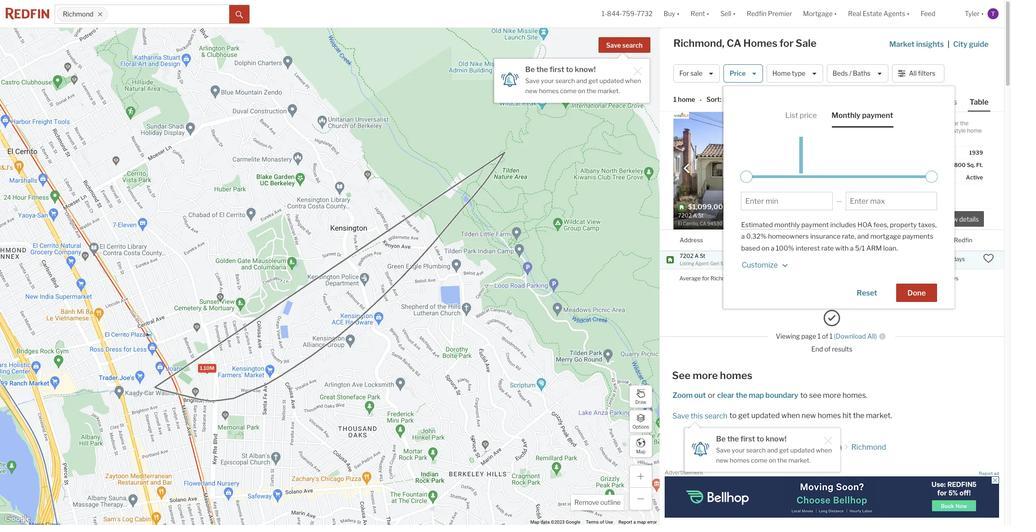 Task type: describe. For each thing, give the bounding box(es) containing it.
remove richmond image
[[98, 11, 103, 17]]

1 vertical spatial be
[[717, 435, 726, 444]]

home inside 1 home • sort : recommended
[[679, 96, 696, 104]]

redfin for redfin premier
[[747, 10, 767, 18]]

remove outline button
[[572, 496, 624, 511]]

photo of 7202 a st, el cerrito, ca 94530 image
[[674, 112, 833, 230]]

favorite button checkbox
[[815, 114, 830, 130]]

of inside nestled at the end of a tranquil cul-de-sac near the albany border, this charming mediterranean-style home exudes vintag...
[[888, 120, 894, 127]]

0 vertical spatial get
[[589, 77, 599, 85]]

report a map error
[[619, 520, 657, 526]]

be the first to know! for the right be the first to know! "dialog"
[[717, 435, 787, 444]]

richmond link
[[852, 444, 887, 452]]

3,800 sq. ft.
[[950, 162, 984, 169]]

7732
[[637, 10, 653, 18]]

1 horizontal spatial updated
[[752, 412, 780, 421]]

0 horizontal spatial know!
[[575, 65, 596, 74]]

filters
[[919, 70, 936, 77]]

▾ for tyler ▾
[[982, 10, 985, 18]]

homeowners
[[769, 233, 809, 241]]

data
[[541, 520, 550, 526]]

richmond:
[[711, 276, 738, 282]]

rent ▾
[[691, 10, 710, 18]]

for sale button
[[674, 64, 721, 83]]

1 inside 1 home • sort : recommended
[[674, 96, 677, 104]]

home type
[[773, 70, 806, 77]]

vintag...
[[860, 135, 879, 142]]

0 vertical spatial updated
[[600, 77, 624, 85]]

list price element
[[786, 104, 818, 128]]

0 vertical spatial on
[[578, 87, 586, 95]]

outline
[[601, 499, 621, 507]]

baths inside button
[[854, 70, 871, 77]]

view details button
[[939, 212, 985, 227]]

california link
[[810, 444, 843, 452]]

1-
[[602, 10, 608, 18]]

beds / baths
[[833, 70, 871, 77]]

1 horizontal spatial first
[[741, 435, 756, 444]]

0 vertical spatial for
[[780, 37, 794, 49]]

report for report ad
[[980, 472, 994, 477]]

(download all) link
[[835, 333, 878, 341]]

your for topmost be the first to know! "dialog"
[[541, 77, 554, 85]]

0 horizontal spatial this
[[691, 412, 704, 421]]

city
[[954, 40, 968, 49]]

beds for beds
[[833, 237, 847, 244]]

a left error
[[634, 520, 636, 526]]

cul-
[[920, 120, 929, 127]]

reset
[[857, 289, 878, 298]]

a inside ", a"
[[742, 233, 745, 241]]

active
[[967, 174, 984, 181]]

city guide link
[[954, 39, 991, 50]]

redfin for redfin
[[778, 444, 801, 452]]

save search button
[[599, 37, 651, 53]]

2 horizontal spatial 1
[[830, 333, 833, 341]]

see more homes
[[673, 370, 753, 382]]

agents
[[884, 10, 906, 18]]

% homeowners insurance rate, and mortgage payments based on a
[[742, 233, 934, 253]]

1 vertical spatial map
[[637, 520, 647, 526]]

customize
[[742, 261, 778, 270]]

2 vertical spatial get
[[780, 447, 790, 455]]

2 horizontal spatial updated
[[791, 447, 815, 455]]

report for report a map error
[[619, 520, 633, 526]]

sell ▾
[[721, 10, 736, 18]]

page
[[802, 333, 817, 341]]

st
[[700, 253, 706, 260]]

0 vertical spatial be the first to know! dialog
[[494, 53, 650, 103]]

2 horizontal spatial market.
[[867, 412, 893, 421]]

0 horizontal spatial more
[[693, 370, 718, 382]]

baths button
[[856, 230, 872, 251]]

0 horizontal spatial price button
[[724, 64, 763, 83]]

clear the map boundary button
[[717, 392, 799, 400]]

/
[[850, 70, 852, 77]]

1 horizontal spatial 1
[[818, 333, 821, 341]]

list
[[786, 111, 799, 120]]

richmond,
[[674, 37, 725, 49]]

be the first to know! for topmost be the first to know! "dialog"
[[526, 65, 596, 74]]

terms of use
[[586, 520, 614, 526]]

style
[[954, 127, 967, 134]]

come for the right be the first to know! "dialog"
[[752, 457, 768, 465]]

loan.
[[884, 244, 899, 253]]

market. for the right be the first to know! "dialog"
[[789, 457, 811, 465]]

0 vertical spatial be
[[526, 65, 535, 74]]

0 horizontal spatial hoa
[[840, 174, 852, 181]]

•
[[700, 96, 702, 104]]

home
[[773, 70, 791, 77]]

0 horizontal spatial first
[[550, 65, 565, 74]]

21 days
[[940, 275, 959, 282]]

home type button
[[767, 64, 824, 83]]

0 horizontal spatial payment
[[802, 221, 830, 229]]

1 vertical spatial price button
[[779, 230, 793, 251]]

0 horizontal spatial and
[[577, 77, 588, 85]]

mediterranean-
[[914, 127, 954, 134]]

, a
[[742, 221, 937, 241]]

user photo image
[[988, 8, 999, 19]]

beds / baths button
[[827, 64, 889, 83]]

all filters
[[910, 70, 936, 77]]

0 vertical spatial map
[[749, 392, 765, 400]]

1 vertical spatial redfin
[[955, 237, 973, 244]]

recommended
[[723, 96, 770, 104]]

cerrito
[[744, 256, 769, 263]]

a inside nestled at the end of a tranquil cul-de-sac near the albany border, this charming mediterranean-style home exudes vintag...
[[895, 120, 898, 127]]

based
[[742, 244, 761, 253]]

ca
[[727, 37, 742, 49]]

and inside the % homeowners insurance rate, and mortgage payments based on a
[[858, 233, 870, 241]]

map for map data ©2023 google
[[531, 520, 540, 526]]

sort
[[707, 96, 720, 104]]

guide
[[970, 40, 989, 49]]

$1,099,000
[[779, 256, 809, 263]]

1 vertical spatial get
[[739, 412, 750, 421]]

1 horizontal spatial richmond
[[852, 444, 887, 452]]

maximum price slider
[[927, 171, 939, 183]]

1,836
[[809, 203, 828, 211]]

use
[[606, 520, 614, 526]]

near
[[948, 120, 960, 127]]

viewing
[[776, 333, 801, 341]]

insights
[[917, 40, 945, 49]]

on
[[945, 237, 953, 244]]

for sale
[[680, 70, 703, 77]]

1 vertical spatial price
[[779, 237, 793, 244]]

end
[[812, 346, 824, 353]]

1 horizontal spatial be the first to know! dialog
[[685, 423, 841, 473]]

4
[[776, 203, 780, 211]]

report a map error link
[[619, 520, 657, 526]]

real
[[849, 10, 862, 18]]

done button
[[897, 284, 938, 303]]

1 horizontal spatial save your search and get updated when new homes come on the market.
[[717, 447, 833, 465]]

price inside price button
[[730, 70, 746, 77]]

report ad
[[980, 472, 1000, 477]]

favorite button image
[[815, 114, 830, 130]]

map for map
[[637, 449, 646, 455]]

2 vertical spatial on
[[769, 457, 777, 465]]

viewing page 1 of 1 (download all)
[[776, 333, 878, 341]]

payments
[[903, 233, 934, 241]]

interest
[[796, 244, 821, 253]]

a
[[695, 253, 699, 260]]

2 vertical spatial and
[[768, 447, 779, 455]]

see
[[810, 392, 822, 400]]

come for topmost be the first to know! "dialog"
[[561, 87, 577, 95]]

on inside the % homeowners insurance rate, and mortgage payments based on a
[[762, 244, 770, 253]]

rent ▾ button
[[691, 0, 710, 28]]

0 horizontal spatial when
[[626, 77, 642, 85]]



Task type: locate. For each thing, give the bounding box(es) containing it.
more up out
[[693, 370, 718, 382]]

albany
[[840, 127, 858, 134]]

beds left /
[[833, 70, 849, 77]]

beds for beds / baths
[[833, 70, 849, 77]]

on redfin button
[[945, 230, 973, 251]]

updated down zoom out or clear the map boundary to see more homes.
[[752, 412, 780, 421]]

▾ for buy ▾
[[677, 10, 680, 18]]

2 vertical spatial when
[[817, 447, 833, 455]]

updated
[[600, 77, 624, 85], [752, 412, 780, 421], [791, 447, 815, 455]]

estimated monthly payment includes hoa fees , property taxes
[[742, 221, 936, 229]]

3 ▾ from the left
[[733, 10, 736, 18]]

1 horizontal spatial when
[[782, 412, 801, 421]]

1 vertical spatial updated
[[752, 412, 780, 421]]

hoa up baths button
[[858, 221, 873, 229]]

a left 0.32
[[742, 233, 745, 241]]

1 vertical spatial for
[[703, 276, 710, 282]]

estimated
[[742, 221, 774, 229]]

redfin right on
[[955, 237, 973, 244]]

details
[[960, 216, 980, 224]]

favorite this home image
[[839, 214, 850, 225]]

real estate agents ▾ button
[[843, 0, 916, 28]]

1 vertical spatial when
[[782, 412, 801, 421]]

a left 5/1
[[851, 244, 854, 253]]

home inside nestled at the end of a tranquil cul-de-sac near the albany border, this charming mediterranean-style home exudes vintag...
[[968, 127, 983, 134]]

google image
[[2, 514, 33, 526]]

stern
[[721, 261, 733, 267]]

updated down to get updated when new homes hit the market.
[[791, 447, 815, 455]]

0 horizontal spatial for
[[703, 276, 710, 282]]

beds up 100 % interest rate with a 5/1 arm loan.
[[833, 237, 847, 244]]

0 horizontal spatial get
[[589, 77, 599, 85]]

search inside save search button
[[623, 41, 643, 49]]

buy ▾ button
[[659, 0, 686, 28]]

this down out
[[691, 412, 704, 421]]

▾ for mortgage ▾
[[835, 10, 838, 18]]

redfin link
[[778, 444, 801, 452]]

1 vertical spatial know!
[[766, 435, 787, 444]]

type
[[793, 70, 806, 77]]

$/sq.ft. button
[[917, 230, 938, 251]]

0 vertical spatial more
[[693, 370, 718, 382]]

a
[[895, 120, 898, 127], [742, 233, 745, 241], [771, 244, 775, 253], [851, 244, 854, 253], [634, 520, 636, 526]]

2 horizontal spatial redfin
[[955, 237, 973, 244]]

0 horizontal spatial save your search and get updated when new homes come on the market.
[[526, 77, 642, 95]]

status
[[923, 174, 940, 181]]

0 vertical spatial richmond
[[63, 10, 94, 18]]

0 horizontal spatial be
[[526, 65, 535, 74]]

customize button
[[742, 255, 792, 273]]

map left error
[[637, 520, 647, 526]]

1 horizontal spatial more
[[824, 392, 842, 400]]

terms of use link
[[586, 520, 614, 526]]

1 vertical spatial save your search and get updated when new homes come on the market.
[[717, 447, 833, 465]]

2 ▾ from the left
[[707, 10, 710, 18]]

price button up 'recommended'
[[724, 64, 763, 83]]

dialog
[[724, 86, 956, 309]]

1 right page
[[818, 333, 821, 341]]

payment
[[863, 111, 894, 120], [802, 221, 830, 229]]

1 horizontal spatial hoa
[[858, 221, 873, 229]]

1 , from the left
[[888, 221, 889, 229]]

0 vertical spatial home
[[679, 96, 696, 104]]

0 vertical spatial map
[[637, 449, 646, 455]]

previous button image
[[683, 164, 692, 173]]

a left 100
[[771, 244, 775, 253]]

feed button
[[916, 0, 960, 28]]

1 horizontal spatial report
[[980, 472, 994, 477]]

mortgage ▾
[[804, 10, 838, 18]]

updated down save search
[[600, 77, 624, 85]]

payment up insurance at the right top
[[802, 221, 830, 229]]

baths right /
[[854, 70, 871, 77]]

sale
[[691, 70, 703, 77]]

x-out this home image
[[857, 214, 868, 225]]

map inside map button
[[637, 449, 646, 455]]

market. for topmost be the first to know! "dialog"
[[598, 87, 620, 95]]

0 horizontal spatial come
[[561, 87, 577, 95]]

days right 20
[[954, 256, 966, 263]]

days for 21 days
[[947, 275, 959, 282]]

monthly payment
[[832, 111, 894, 120]]

0 horizontal spatial %
[[761, 233, 767, 241]]

▾ right agents
[[907, 10, 910, 18]]

listing
[[680, 261, 695, 267]]

1 horizontal spatial and
[[768, 447, 779, 455]]

4 ▾ from the left
[[835, 10, 838, 18]]

minimum price slider
[[741, 171, 753, 183]]

market.
[[598, 87, 620, 95], [867, 412, 893, 421], [789, 457, 811, 465]]

none
[[887, 174, 901, 181]]

0.32
[[747, 233, 761, 241]]

1 vertical spatial be the first to know! dialog
[[685, 423, 841, 473]]

100
[[777, 244, 789, 253]]

map left 'boundary'
[[749, 392, 765, 400]]

dialog containing list price
[[724, 86, 956, 309]]

redfin
[[747, 10, 767, 18], [955, 237, 973, 244], [778, 444, 801, 452]]

includes
[[831, 221, 857, 229]]

at
[[861, 120, 866, 127]]

richmond down hit
[[852, 444, 887, 452]]

0 vertical spatial report
[[980, 472, 994, 477]]

Enter max text field
[[851, 197, 934, 206]]

to
[[566, 65, 574, 74], [801, 392, 808, 400], [730, 412, 737, 421], [757, 435, 765, 444]]

price button down monthly
[[779, 230, 793, 251]]

when right redfin link
[[817, 447, 833, 455]]

new for the right be the first to know! "dialog"
[[717, 457, 729, 465]]

1 ▾ from the left
[[677, 10, 680, 18]]

1 horizontal spatial ,
[[936, 221, 937, 229]]

1 vertical spatial be the first to know!
[[717, 435, 787, 444]]

tyler
[[966, 10, 980, 18]]

(download
[[835, 333, 867, 341]]

border,
[[859, 127, 877, 134]]

when down save search
[[626, 77, 642, 85]]

market insights | city guide
[[890, 40, 989, 49]]

terms
[[586, 520, 599, 526]]

save search
[[607, 41, 643, 49]]

7202 a st link
[[680, 253, 728, 260]]

sell ▾ button
[[716, 0, 742, 28]]

:
[[720, 96, 722, 104]]

mortgage
[[871, 233, 902, 241]]

5 ▾ from the left
[[907, 10, 910, 18]]

1 vertical spatial days
[[947, 275, 959, 282]]

lot size
[[923, 162, 944, 169]]

1 horizontal spatial payment
[[863, 111, 894, 120]]

1 horizontal spatial be
[[717, 435, 726, 444]]

0 vertical spatial %
[[761, 233, 767, 241]]

size
[[933, 162, 944, 169]]

1 horizontal spatial this
[[878, 127, 888, 134]]

0 vertical spatial know!
[[575, 65, 596, 74]]

1 up end of results
[[830, 333, 833, 341]]

—
[[837, 197, 843, 205]]

▾ right rent
[[707, 10, 710, 18]]

▾ right buy
[[677, 10, 680, 18]]

1 vertical spatial your
[[732, 447, 745, 455]]

0 vertical spatial payment
[[863, 111, 894, 120]]

hoa inside dialog
[[858, 221, 873, 229]]

nestled at the end of a tranquil cul-de-sac near the albany border, this charming mediterranean-style home exudes vintag...
[[840, 120, 983, 142]]

all)
[[868, 333, 878, 341]]

0 horizontal spatial map
[[637, 520, 647, 526]]

▾ right sell at right
[[733, 10, 736, 18]]

1 vertical spatial on
[[762, 244, 770, 253]]

0 vertical spatial beds
[[833, 70, 849, 77]]

2 vertical spatial redfin
[[778, 444, 801, 452]]

, left view
[[936, 221, 937, 229]]

address
[[680, 237, 704, 244]]

0 vertical spatial your
[[541, 77, 554, 85]]

0 vertical spatial and
[[577, 77, 588, 85]]

1 home • sort : recommended
[[674, 96, 770, 104]]

when down 'boundary'
[[782, 412, 801, 421]]

2 vertical spatial new
[[717, 457, 729, 465]]

days for 20 days
[[954, 256, 966, 263]]

lot
[[923, 162, 932, 169]]

0 horizontal spatial updated
[[600, 77, 624, 85]]

favorite this home image
[[984, 253, 995, 265]]

zoom out button
[[673, 392, 707, 400]]

for down agent:
[[703, 276, 710, 282]]

beds
[[833, 70, 849, 77], [833, 237, 847, 244]]

1 horizontal spatial map
[[749, 392, 765, 400]]

google
[[566, 520, 581, 526]]

1 horizontal spatial price
[[779, 237, 793, 244]]

fees
[[874, 221, 888, 229]]

rent
[[691, 10, 706, 18]]

1 vertical spatial report
[[619, 520, 633, 526]]

2 horizontal spatial new
[[802, 412, 817, 421]]

see
[[673, 370, 691, 382]]

1 vertical spatial market.
[[867, 412, 893, 421]]

real estate agents ▾
[[849, 10, 910, 18]]

days right 21
[[947, 275, 959, 282]]

price up 'recommended'
[[730, 70, 746, 77]]

report inside button
[[980, 472, 994, 477]]

,
[[888, 221, 889, 229], [936, 221, 937, 229]]

homes
[[744, 37, 778, 49]]

, inside ", a"
[[936, 221, 937, 229]]

this down end
[[878, 127, 888, 134]]

for left sale
[[780, 37, 794, 49]]

None search field
[[108, 5, 229, 23]]

payment up border,
[[863, 111, 894, 120]]

home right "style"
[[968, 127, 983, 134]]

0 vertical spatial new
[[526, 87, 538, 95]]

1 horizontal spatial map
[[637, 449, 646, 455]]

this inside nestled at the end of a tranquil cul-de-sac near the albany border, this charming mediterranean-style home exudes vintag...
[[878, 127, 888, 134]]

monthly payment element
[[832, 104, 894, 128]]

taxes
[[919, 221, 936, 229]]

0 horizontal spatial redfin
[[747, 10, 767, 18]]

1 horizontal spatial for
[[780, 37, 794, 49]]

homes
[[539, 87, 559, 95], [721, 370, 753, 382], [818, 412, 842, 421], [730, 457, 750, 465]]

richmond left the remove richmond icon
[[63, 10, 94, 18]]

price up 100
[[779, 237, 793, 244]]

price
[[730, 70, 746, 77], [779, 237, 793, 244]]

759-
[[623, 10, 637, 18]]

buy ▾
[[664, 10, 680, 18]]

1 vertical spatial map
[[531, 520, 540, 526]]

a up charming
[[895, 120, 898, 127]]

report left ad
[[980, 472, 994, 477]]

2 horizontal spatial get
[[780, 447, 790, 455]]

2 vertical spatial updated
[[791, 447, 815, 455]]

▾ for rent ▾
[[707, 10, 710, 18]]

el
[[737, 256, 743, 263]]

know!
[[575, 65, 596, 74], [766, 435, 787, 444]]

and
[[577, 77, 588, 85], [858, 233, 870, 241], [768, 447, 779, 455]]

monthly
[[775, 221, 801, 229]]

get
[[589, 77, 599, 85], [739, 412, 750, 421], [780, 447, 790, 455]]

844-
[[608, 10, 623, 18]]

0 horizontal spatial map
[[531, 520, 540, 526]]

1 horizontal spatial redfin
[[778, 444, 801, 452]]

map left the data
[[531, 520, 540, 526]]

home left •
[[679, 96, 696, 104]]

options
[[633, 425, 650, 430]]

0 horizontal spatial price
[[730, 70, 746, 77]]

redfin left california link
[[778, 444, 801, 452]]

1 vertical spatial this
[[691, 412, 704, 421]]

hoa up —
[[840, 174, 852, 181]]

map region
[[0, 6, 728, 526]]

more right see
[[824, 392, 842, 400]]

ft.
[[977, 162, 984, 169]]

sell ▾ button
[[721, 0, 736, 28]]

0 horizontal spatial richmond
[[63, 10, 94, 18]]

▾ right mortgage
[[835, 10, 838, 18]]

sq.ft.
[[879, 237, 895, 244]]

0 vertical spatial price
[[730, 70, 746, 77]]

be the first to know! dialog
[[494, 53, 650, 103], [685, 423, 841, 473]]

1 horizontal spatial %
[[789, 244, 795, 253]]

zoom out or clear the map boundary to see more homes.
[[673, 392, 868, 400]]

100 % interest rate with a 5/1 arm loan.
[[777, 244, 899, 253]]

1 vertical spatial baths
[[856, 237, 872, 244]]

0 horizontal spatial be the first to know!
[[526, 65, 596, 74]]

heading
[[679, 203, 753, 228]]

0 vertical spatial baths
[[854, 70, 871, 77]]

0 horizontal spatial 1
[[674, 96, 677, 104]]

real estate agents ▾ link
[[849, 0, 910, 28]]

0 vertical spatial hoa
[[840, 174, 852, 181]]

1 horizontal spatial market.
[[789, 457, 811, 465]]

0 horizontal spatial new
[[526, 87, 538, 95]]

new for topmost be the first to know! "dialog"
[[526, 87, 538, 95]]

1 vertical spatial more
[[824, 392, 842, 400]]

0 horizontal spatial home
[[679, 96, 696, 104]]

your for the right be the first to know! "dialog"
[[732, 447, 745, 455]]

% inside the % homeowners insurance rate, and mortgage payments based on a
[[761, 233, 767, 241]]

ad region
[[665, 477, 1000, 519]]

0 vertical spatial come
[[561, 87, 577, 95]]

% up $1,099,000
[[789, 244, 795, 253]]

2 , from the left
[[936, 221, 937, 229]]

de-
[[929, 120, 938, 127]]

sac
[[938, 120, 947, 127]]

2 vertical spatial market.
[[789, 457, 811, 465]]

advertisement
[[665, 470, 704, 477]]

buy
[[664, 10, 676, 18]]

0 vertical spatial first
[[550, 65, 565, 74]]

your
[[541, 77, 554, 85], [732, 447, 745, 455]]

% down "estimated"
[[761, 233, 767, 241]]

submit search image
[[236, 11, 243, 18]]

or
[[708, 392, 716, 400]]

Enter min text field
[[746, 197, 829, 206]]

0 vertical spatial when
[[626, 77, 642, 85]]

rate
[[822, 244, 835, 253]]

1 vertical spatial new
[[802, 412, 817, 421]]

results
[[833, 346, 853, 353]]

save inside save search button
[[607, 41, 622, 49]]

report right 'use'
[[619, 520, 633, 526]]

1 horizontal spatial be the first to know!
[[717, 435, 787, 444]]

recommended button
[[722, 95, 777, 104]]

a inside the % homeowners insurance rate, and mortgage payments based on a
[[771, 244, 775, 253]]

1 vertical spatial richmond
[[852, 444, 887, 452]]

map
[[749, 392, 765, 400], [637, 520, 647, 526]]

1 horizontal spatial come
[[752, 457, 768, 465]]

richmond, ca homes for sale
[[674, 37, 817, 49]]

0 vertical spatial this
[[878, 127, 888, 134]]

feed
[[921, 10, 936, 18]]

▾ right tyler
[[982, 10, 985, 18]]

baths up 5/1
[[856, 237, 872, 244]]

, up mortgage
[[888, 221, 889, 229]]

6 ▾ from the left
[[982, 10, 985, 18]]

redfin left premier at the top right
[[747, 10, 767, 18]]

1 horizontal spatial know!
[[766, 435, 787, 444]]

beds inside button
[[833, 70, 849, 77]]

of
[[888, 120, 894, 127], [823, 333, 829, 341], [825, 346, 831, 353], [600, 520, 605, 526]]

1 left •
[[674, 96, 677, 104]]

photos
[[933, 98, 958, 107]]

map down options
[[637, 449, 646, 455]]

0 vertical spatial days
[[954, 256, 966, 263]]

▾ for sell ▾
[[733, 10, 736, 18]]



Task type: vqa. For each thing, say whether or not it's contained in the screenshot.
bottommost Get
yes



